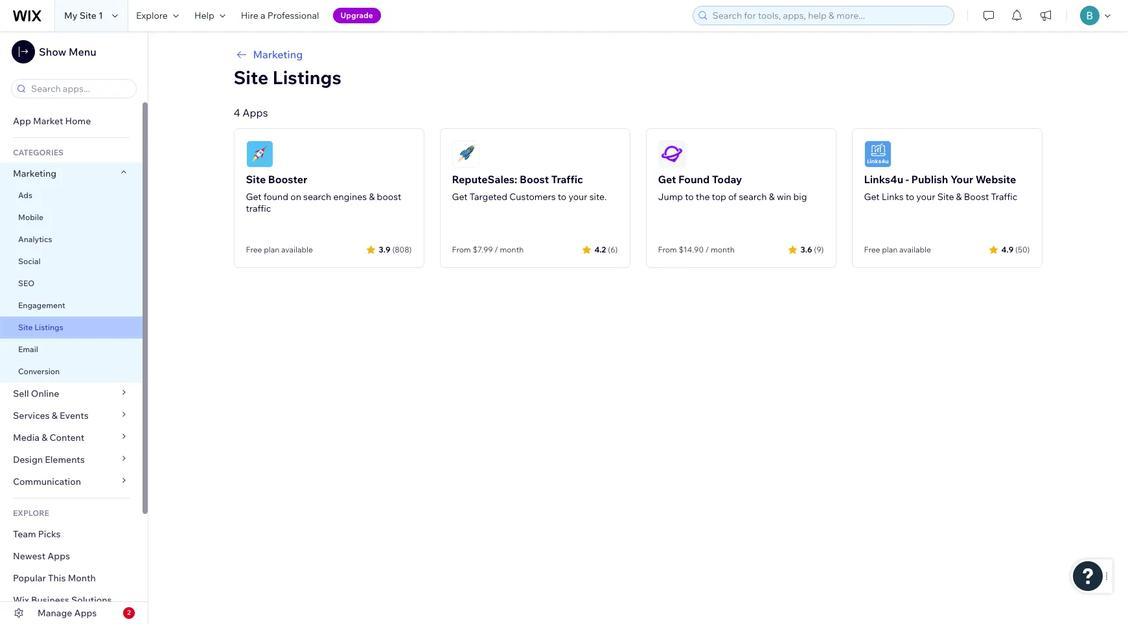 Task type: describe. For each thing, give the bounding box(es) containing it.
4.9
[[1002, 245, 1014, 254]]

sell online
[[13, 388, 59, 400]]

analytics link
[[0, 229, 143, 251]]

to inside reputesales: boost traffic get targeted customers to your site.
[[558, 191, 567, 203]]

conversion
[[18, 367, 60, 377]]

wix
[[13, 595, 29, 607]]

sell
[[13, 388, 29, 400]]

boost inside reputesales: boost traffic get targeted customers to your site.
[[520, 173, 549, 186]]

marketing inside sidebar element
[[13, 168, 57, 180]]

plan for get
[[264, 245, 280, 255]]

3.6
[[801, 245, 813, 254]]

media
[[13, 432, 40, 444]]

team picks link
[[0, 524, 143, 546]]

media & content link
[[0, 427, 143, 449]]

wix business solutions
[[13, 595, 112, 607]]

hire a professional link
[[233, 0, 327, 31]]

plan for publish
[[882, 245, 898, 255]]

upgrade button
[[333, 8, 381, 23]]

my site 1
[[64, 10, 103, 21]]

apps for manage apps
[[74, 608, 97, 620]]

apps for newest apps
[[47, 551, 70, 563]]

& inside get found today jump to the top of search & win big
[[769, 191, 775, 203]]

site.
[[590, 191, 607, 203]]

picks
[[38, 529, 61, 541]]

reputesales: boost traffic get targeted customers to your site.
[[452, 173, 607, 203]]

the
[[696, 191, 710, 203]]

1
[[99, 10, 103, 21]]

2
[[127, 609, 131, 618]]

& inside the site booster get found on search engines & boost traffic
[[369, 191, 375, 203]]

& inside links4u - publish your website get links to your site & boost traffic
[[957, 191, 962, 203]]

links4u - publish your website get links to your site & boost traffic
[[864, 173, 1018, 203]]

& right media
[[42, 432, 48, 444]]

to inside links4u - publish your website get links to your site & boost traffic
[[906, 191, 915, 203]]

top
[[712, 191, 727, 203]]

site left '1'
[[80, 10, 97, 21]]

free plan available for get
[[246, 245, 313, 255]]

popular
[[13, 573, 46, 585]]

online
[[31, 388, 59, 400]]

email link
[[0, 339, 143, 361]]

Search apps... field
[[27, 80, 132, 98]]

get found today  logo image
[[658, 141, 686, 168]]

services
[[13, 410, 50, 422]]

reputesales:
[[452, 173, 518, 186]]

your inside links4u - publish your website get links to your site & boost traffic
[[917, 191, 936, 203]]

publish
[[912, 173, 949, 186]]

elements
[[45, 454, 85, 466]]

media & content
[[13, 432, 84, 444]]

team picks
[[13, 529, 61, 541]]

website
[[976, 173, 1017, 186]]

hire a professional
[[241, 10, 319, 21]]

found
[[264, 191, 289, 203]]

services & events
[[13, 410, 89, 422]]

customers
[[510, 191, 556, 203]]

search inside the site booster get found on search engines & boost traffic
[[303, 191, 331, 203]]

today
[[712, 173, 742, 186]]

show menu button
[[12, 40, 96, 64]]

boost inside links4u - publish your website get links to your site & boost traffic
[[965, 191, 989, 203]]

3.9 (808)
[[379, 245, 412, 254]]

of
[[729, 191, 737, 203]]

wix business solutions link
[[0, 590, 143, 612]]

1 vertical spatial marketing link
[[0, 163, 143, 185]]

site up 4 apps
[[234, 66, 269, 89]]

3.6 (9)
[[801, 245, 824, 254]]

3.9
[[379, 245, 391, 254]]

newest apps link
[[0, 546, 143, 568]]

explore
[[136, 10, 168, 21]]

$14.90
[[679, 245, 704, 255]]

analytics
[[18, 235, 52, 244]]

reputesales: boost traffic logo image
[[452, 141, 479, 168]]

mobile link
[[0, 207, 143, 229]]

month
[[68, 573, 96, 585]]

ads link
[[0, 185, 143, 207]]

4.2 (6)
[[595, 245, 618, 254]]

traffic inside links4u - publish your website get links to your site & boost traffic
[[992, 191, 1018, 203]]

app
[[13, 115, 31, 127]]

on
[[291, 191, 301, 203]]

1 horizontal spatial marketing
[[253, 48, 303, 61]]

month for boost
[[500, 245, 524, 255]]

help
[[194, 10, 214, 21]]

solutions
[[71, 595, 112, 607]]

from for get
[[658, 245, 677, 255]]

/ for boost
[[495, 245, 498, 255]]

(6)
[[608, 245, 618, 254]]

site booster logo image
[[246, 141, 273, 168]]

home
[[65, 115, 91, 127]]

engagement
[[18, 301, 65, 311]]

1 horizontal spatial marketing link
[[234, 47, 1043, 62]]

4.9 (50)
[[1002, 245, 1030, 254]]

from $7.99 / month
[[452, 245, 524, 255]]

apps for 4 apps
[[243, 106, 268, 119]]

big
[[794, 191, 807, 203]]

from for reputesales:
[[452, 245, 471, 255]]

conversion link
[[0, 361, 143, 383]]

upgrade
[[341, 10, 373, 20]]

your
[[951, 173, 974, 186]]



Task type: locate. For each thing, give the bounding box(es) containing it.
communication
[[13, 476, 83, 488]]

1 vertical spatial boost
[[965, 191, 989, 203]]

1 horizontal spatial /
[[706, 245, 709, 255]]

available down links
[[900, 245, 931, 255]]

categories
[[13, 148, 64, 158]]

0 horizontal spatial marketing
[[13, 168, 57, 180]]

app market home
[[13, 115, 91, 127]]

free plan available
[[246, 245, 313, 255], [864, 245, 931, 255]]

boost
[[377, 191, 402, 203]]

from
[[452, 245, 471, 255], [658, 245, 677, 255]]

1 month from the left
[[500, 245, 524, 255]]

4
[[234, 106, 240, 119]]

free plan available down traffic
[[246, 245, 313, 255]]

services & events link
[[0, 405, 143, 427]]

social link
[[0, 251, 143, 273]]

2 / from the left
[[706, 245, 709, 255]]

apps down solutions
[[74, 608, 97, 620]]

2 plan from the left
[[882, 245, 898, 255]]

1 vertical spatial listings
[[34, 323, 63, 333]]

0 horizontal spatial traffic
[[552, 173, 583, 186]]

0 horizontal spatial available
[[281, 245, 313, 255]]

site inside the site booster get found on search engines & boost traffic
[[246, 173, 266, 186]]

boost
[[520, 173, 549, 186], [965, 191, 989, 203]]

month right $7.99
[[500, 245, 524, 255]]

to right customers
[[558, 191, 567, 203]]

boost down your on the top
[[965, 191, 989, 203]]

2 free from the left
[[864, 245, 881, 255]]

1 plan from the left
[[264, 245, 280, 255]]

1 your from the left
[[569, 191, 588, 203]]

apps up "this"
[[47, 551, 70, 563]]

to inside get found today jump to the top of search & win big
[[685, 191, 694, 203]]

help button
[[187, 0, 233, 31]]

get inside get found today jump to the top of search & win big
[[658, 173, 676, 186]]

2 vertical spatial apps
[[74, 608, 97, 620]]

search right of
[[739, 191, 767, 203]]

month for found
[[711, 245, 735, 255]]

app market home link
[[0, 110, 143, 132]]

show menu
[[39, 45, 96, 58]]

2 search from the left
[[739, 191, 767, 203]]

2 free plan available from the left
[[864, 245, 931, 255]]

Search for tools, apps, help & more... field
[[709, 6, 950, 25]]

free for publish
[[864, 245, 881, 255]]

0 horizontal spatial apps
[[47, 551, 70, 563]]

plan
[[264, 245, 280, 255], [882, 245, 898, 255]]

0 horizontal spatial free plan available
[[246, 245, 313, 255]]

0 vertical spatial apps
[[243, 106, 268, 119]]

links4u
[[864, 173, 904, 186]]

win
[[777, 191, 792, 203]]

1 horizontal spatial traffic
[[992, 191, 1018, 203]]

free right (9) at the top of page
[[864, 245, 881, 255]]

from left $7.99
[[452, 245, 471, 255]]

search right the on
[[303, 191, 331, 203]]

1 horizontal spatial to
[[685, 191, 694, 203]]

from left $14.90
[[658, 245, 677, 255]]

2 your from the left
[[917, 191, 936, 203]]

design elements
[[13, 454, 85, 466]]

1 free plan available from the left
[[246, 245, 313, 255]]

/ right $7.99
[[495, 245, 498, 255]]

apps
[[243, 106, 268, 119], [47, 551, 70, 563], [74, 608, 97, 620]]

site listings
[[234, 66, 342, 89], [18, 323, 63, 333]]

traffic down website
[[992, 191, 1018, 203]]

design
[[13, 454, 43, 466]]

0 vertical spatial marketing
[[253, 48, 303, 61]]

1 vertical spatial traffic
[[992, 191, 1018, 203]]

0 horizontal spatial listings
[[34, 323, 63, 333]]

get left targeted
[[452, 191, 468, 203]]

2 horizontal spatial to
[[906, 191, 915, 203]]

free for get
[[246, 245, 262, 255]]

1 horizontal spatial listings
[[273, 66, 342, 89]]

social
[[18, 257, 41, 266]]

available for get
[[281, 245, 313, 255]]

1 vertical spatial apps
[[47, 551, 70, 563]]

1 horizontal spatial available
[[900, 245, 931, 255]]

1 horizontal spatial boost
[[965, 191, 989, 203]]

site booster get found on search engines & boost traffic
[[246, 173, 402, 215]]

sell online link
[[0, 383, 143, 405]]

marketing down 'hire a professional'
[[253, 48, 303, 61]]

0 vertical spatial listings
[[273, 66, 342, 89]]

1 horizontal spatial from
[[658, 245, 677, 255]]

site inside links4u - publish your website get links to your site & boost traffic
[[938, 191, 955, 203]]

0 horizontal spatial month
[[500, 245, 524, 255]]

links
[[882, 191, 904, 203]]

free plan available for publish
[[864, 245, 931, 255]]

apps right 4
[[243, 106, 268, 119]]

1 from from the left
[[452, 245, 471, 255]]

0 horizontal spatial plan
[[264, 245, 280, 255]]

get left found
[[246, 191, 262, 203]]

from $14.90 / month
[[658, 245, 735, 255]]

(50)
[[1016, 245, 1030, 254]]

1 vertical spatial marketing
[[13, 168, 57, 180]]

links4u - publish your website logo image
[[864, 141, 892, 168]]

my
[[64, 10, 77, 21]]

1 free from the left
[[246, 245, 262, 255]]

1 horizontal spatial apps
[[74, 608, 97, 620]]

0 horizontal spatial to
[[558, 191, 567, 203]]

1 horizontal spatial month
[[711, 245, 735, 255]]

marketing
[[253, 48, 303, 61], [13, 168, 57, 180]]

sidebar element
[[0, 31, 148, 625]]

content
[[50, 432, 84, 444]]

team
[[13, 529, 36, 541]]

month
[[500, 245, 524, 255], [711, 245, 735, 255]]

site up the email
[[18, 323, 33, 333]]

get inside the site booster get found on search engines & boost traffic
[[246, 191, 262, 203]]

listings down professional
[[273, 66, 342, 89]]

marketing link
[[234, 47, 1043, 62], [0, 163, 143, 185]]

business
[[31, 595, 69, 607]]

1 horizontal spatial plan
[[882, 245, 898, 255]]

seo
[[18, 279, 35, 288]]

0 horizontal spatial free
[[246, 245, 262, 255]]

get up jump on the top
[[658, 173, 676, 186]]

1 vertical spatial site listings
[[18, 323, 63, 333]]

professional
[[268, 10, 319, 21]]

listings
[[273, 66, 342, 89], [34, 323, 63, 333]]

1 horizontal spatial free plan available
[[864, 245, 931, 255]]

newest apps
[[13, 551, 70, 563]]

email
[[18, 345, 38, 355]]

booster
[[268, 173, 308, 186]]

listings down the engagement
[[34, 323, 63, 333]]

available down the on
[[281, 245, 313, 255]]

-
[[906, 173, 910, 186]]

0 horizontal spatial your
[[569, 191, 588, 203]]

0 horizontal spatial /
[[495, 245, 498, 255]]

site listings down the engagement
[[18, 323, 63, 333]]

events
[[60, 410, 89, 422]]

a
[[261, 10, 266, 21]]

marketing down categories
[[13, 168, 57, 180]]

available for publish
[[900, 245, 931, 255]]

2 available from the left
[[900, 245, 931, 255]]

0 horizontal spatial site listings
[[18, 323, 63, 333]]

design elements link
[[0, 449, 143, 471]]

plan down links
[[882, 245, 898, 255]]

/ right $14.90
[[706, 245, 709, 255]]

/ for found
[[706, 245, 709, 255]]

0 horizontal spatial boost
[[520, 173, 549, 186]]

1 available from the left
[[281, 245, 313, 255]]

targeted
[[470, 191, 508, 203]]

show
[[39, 45, 66, 58]]

(808)
[[392, 245, 412, 254]]

4.2
[[595, 245, 606, 254]]

1 horizontal spatial free
[[864, 245, 881, 255]]

2 horizontal spatial apps
[[243, 106, 268, 119]]

0 horizontal spatial from
[[452, 245, 471, 255]]

free plan available down links
[[864, 245, 931, 255]]

engagement link
[[0, 295, 143, 317]]

1 horizontal spatial your
[[917, 191, 936, 203]]

get left links
[[864, 191, 880, 203]]

listings inside sidebar element
[[34, 323, 63, 333]]

mobile
[[18, 213, 43, 222]]

traffic up customers
[[552, 173, 583, 186]]

2 to from the left
[[685, 191, 694, 203]]

1 / from the left
[[495, 245, 498, 255]]

0 vertical spatial boost
[[520, 173, 549, 186]]

site listings up 4 apps
[[234, 66, 342, 89]]

4 apps
[[234, 106, 268, 119]]

2 month from the left
[[711, 245, 735, 255]]

month right $14.90
[[711, 245, 735, 255]]

seo link
[[0, 273, 143, 295]]

your left site. at the top right
[[569, 191, 588, 203]]

search inside get found today jump to the top of search & win big
[[739, 191, 767, 203]]

traffic inside reputesales: boost traffic get targeted customers to your site.
[[552, 173, 583, 186]]

get inside links4u - publish your website get links to your site & boost traffic
[[864, 191, 880, 203]]

0 vertical spatial marketing link
[[234, 47, 1043, 62]]

manage apps
[[38, 608, 97, 620]]

newest
[[13, 551, 45, 563]]

&
[[369, 191, 375, 203], [769, 191, 775, 203], [957, 191, 962, 203], [52, 410, 58, 422], [42, 432, 48, 444]]

to left the
[[685, 191, 694, 203]]

3 to from the left
[[906, 191, 915, 203]]

to
[[558, 191, 567, 203], [685, 191, 694, 203], [906, 191, 915, 203]]

to right links
[[906, 191, 915, 203]]

& left boost
[[369, 191, 375, 203]]

traffic
[[246, 203, 271, 215]]

& left events at the bottom left
[[52, 410, 58, 422]]

plan down traffic
[[264, 245, 280, 255]]

communication link
[[0, 471, 143, 493]]

search
[[303, 191, 331, 203], [739, 191, 767, 203]]

manage
[[38, 608, 72, 620]]

& down your on the top
[[957, 191, 962, 203]]

site inside sidebar element
[[18, 323, 33, 333]]

your inside reputesales: boost traffic get targeted customers to your site.
[[569, 191, 588, 203]]

$7.99
[[473, 245, 493, 255]]

traffic
[[552, 173, 583, 186], [992, 191, 1018, 203]]

site listings inside sidebar element
[[18, 323, 63, 333]]

1 to from the left
[[558, 191, 567, 203]]

available
[[281, 245, 313, 255], [900, 245, 931, 255]]

your down publish
[[917, 191, 936, 203]]

ads
[[18, 191, 32, 200]]

(9)
[[814, 245, 824, 254]]

this
[[48, 573, 66, 585]]

boost up customers
[[520, 173, 549, 186]]

0 vertical spatial traffic
[[552, 173, 583, 186]]

0 horizontal spatial search
[[303, 191, 331, 203]]

engines
[[334, 191, 367, 203]]

your
[[569, 191, 588, 203], [917, 191, 936, 203]]

1 horizontal spatial site listings
[[234, 66, 342, 89]]

site listings link
[[0, 317, 143, 339]]

1 search from the left
[[303, 191, 331, 203]]

0 horizontal spatial marketing link
[[0, 163, 143, 185]]

1 horizontal spatial search
[[739, 191, 767, 203]]

free down traffic
[[246, 245, 262, 255]]

0 vertical spatial site listings
[[234, 66, 342, 89]]

2 from from the left
[[658, 245, 677, 255]]

& left win
[[769, 191, 775, 203]]

hire
[[241, 10, 259, 21]]

jump
[[658, 191, 683, 203]]

site down site booster logo
[[246, 173, 266, 186]]

popular this month
[[13, 573, 96, 585]]

found
[[679, 173, 710, 186]]

site down publish
[[938, 191, 955, 203]]

get inside reputesales: boost traffic get targeted customers to your site.
[[452, 191, 468, 203]]



Task type: vqa. For each thing, say whether or not it's contained in the screenshot.


